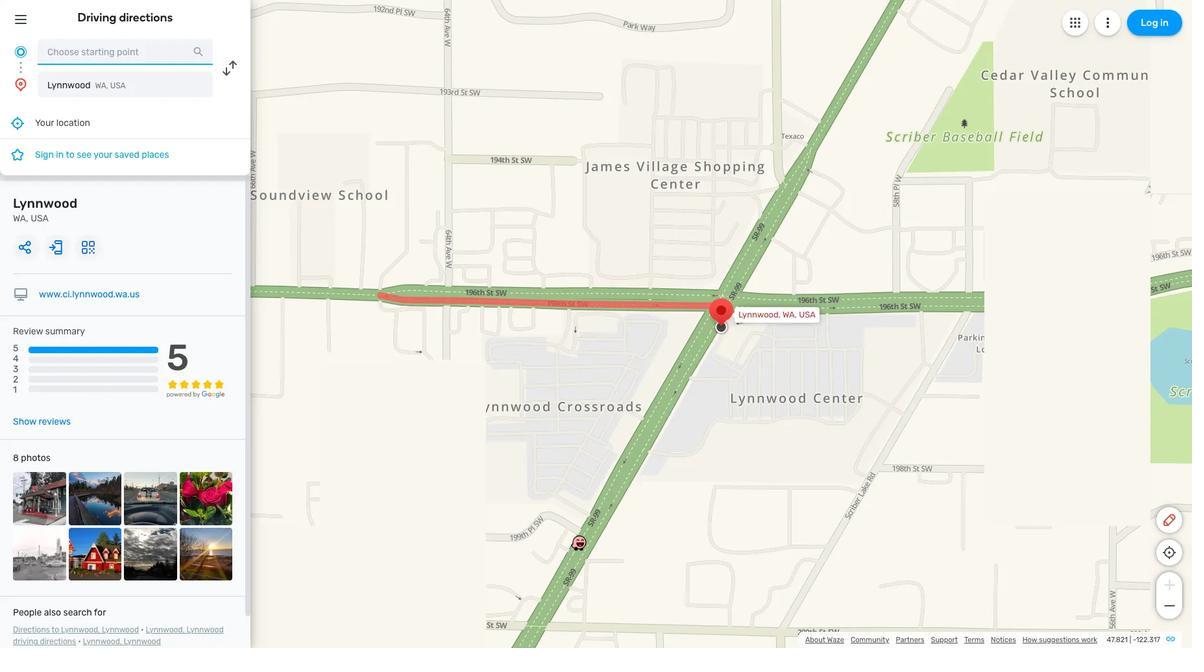 Task type: vqa. For each thing, say whether or not it's contained in the screenshot.
leftmost THE USA
yes



Task type: describe. For each thing, give the bounding box(es) containing it.
work
[[1082, 636, 1098, 644]]

directions to lynnwood, lynnwood
[[13, 625, 139, 635]]

|
[[1130, 636, 1132, 644]]

about waze link
[[806, 636, 845, 644]]

image 3 of lynnwood, lynnwood image
[[124, 472, 177, 525]]

image 8 of lynnwood, lynnwood image
[[180, 528, 232, 581]]

image 5 of lynnwood, lynnwood image
[[13, 528, 66, 581]]

directions inside lynnwood, lynnwood driving directions
[[40, 637, 76, 646]]

2
[[13, 374, 18, 385]]

people also search for
[[13, 607, 106, 618]]

-
[[1134, 636, 1137, 644]]

1 vertical spatial lynnwood wa, usa
[[13, 195, 77, 224]]

partners link
[[896, 636, 925, 644]]

122.317
[[1137, 636, 1161, 644]]

show
[[13, 416, 36, 427]]

1 horizontal spatial usa
[[110, 81, 126, 90]]

2 vertical spatial usa
[[800, 310, 816, 319]]

community
[[851, 636, 890, 644]]

0 vertical spatial directions
[[119, 10, 173, 25]]

0 horizontal spatial wa,
[[13, 213, 28, 224]]

5 for 5
[[167, 336, 189, 379]]

waze
[[828, 636, 845, 644]]

to
[[52, 625, 59, 635]]

image 1 of lynnwood, lynnwood image
[[13, 472, 66, 525]]

47.821 | -122.317
[[1108, 636, 1161, 644]]

recenter image
[[10, 115, 25, 131]]

support link
[[932, 636, 958, 644]]

about
[[806, 636, 826, 644]]

link image
[[1166, 634, 1177, 644]]

lynnwood, lynnwood
[[13, 637, 161, 648]]

search
[[63, 607, 92, 618]]

photos
[[21, 453, 51, 464]]

4
[[13, 353, 19, 364]]

lynnwood, for lynnwood, lynnwood driving directions
[[146, 625, 185, 635]]

directions to lynnwood, lynnwood link
[[13, 625, 139, 635]]

image 4 of lynnwood, lynnwood image
[[180, 472, 232, 525]]

pencil image
[[1162, 512, 1178, 528]]

terms
[[965, 636, 985, 644]]

0 vertical spatial lynnwood wa, usa
[[47, 80, 126, 91]]

lynnwood, lynnwood driving directions
[[13, 625, 224, 646]]

5 4 3 2 1
[[13, 343, 19, 396]]



Task type: locate. For each thing, give the bounding box(es) containing it.
1 horizontal spatial directions
[[119, 10, 173, 25]]

0 horizontal spatial 5
[[13, 343, 18, 354]]

0 vertical spatial usa
[[110, 81, 126, 90]]

lynnwood, for lynnwood, wa, usa
[[739, 310, 781, 319]]

lynnwood, inside lynnwood, lynnwood
[[83, 637, 122, 646]]

lynnwood, lynnwood link
[[13, 637, 161, 648]]

suggestions
[[1040, 636, 1080, 644]]

directions down to
[[40, 637, 76, 646]]

for
[[94, 607, 106, 618]]

notices
[[992, 636, 1017, 644]]

lynnwood, lynnwood driving directions link
[[13, 625, 224, 646]]

lynnwood
[[47, 80, 91, 91], [13, 195, 77, 211], [102, 625, 139, 635], [187, 625, 224, 635], [124, 637, 161, 646]]

zoom in image
[[1162, 577, 1178, 593]]

1 vertical spatial usa
[[31, 213, 49, 224]]

Choose starting point text field
[[38, 39, 213, 65]]

community link
[[851, 636, 890, 644]]

1 horizontal spatial wa,
[[95, 81, 108, 90]]

0 vertical spatial wa,
[[95, 81, 108, 90]]

driving
[[13, 637, 38, 646]]

also
[[44, 607, 61, 618]]

partners
[[896, 636, 925, 644]]

driving directions
[[78, 10, 173, 25]]

lynnwood inside lynnwood, lynnwood
[[124, 637, 161, 646]]

notices link
[[992, 636, 1017, 644]]

lynnwood,
[[739, 310, 781, 319], [61, 625, 100, 635], [146, 625, 185, 635], [83, 637, 122, 646]]

1 vertical spatial directions
[[40, 637, 76, 646]]

list box
[[0, 108, 251, 175]]

people
[[13, 607, 42, 618]]

reviews
[[39, 416, 71, 427]]

lynnwood wa, usa
[[47, 80, 126, 91], [13, 195, 77, 224]]

summary
[[45, 326, 85, 337]]

image 2 of lynnwood, lynnwood image
[[69, 472, 121, 525]]

2 horizontal spatial usa
[[800, 310, 816, 319]]

wa,
[[95, 81, 108, 90], [13, 213, 28, 224], [783, 310, 797, 319]]

driving
[[78, 10, 117, 25]]

support
[[932, 636, 958, 644]]

lynnwood, inside lynnwood, lynnwood driving directions
[[146, 625, 185, 635]]

about waze community partners support terms notices how suggestions work
[[806, 636, 1098, 644]]

lynnwood inside lynnwood, lynnwood driving directions
[[187, 625, 224, 635]]

zoom out image
[[1162, 598, 1178, 614]]

lynnwood, wa, usa
[[739, 310, 816, 319]]

2 horizontal spatial wa,
[[783, 310, 797, 319]]

www.ci.lynnwood.wa.us
[[39, 289, 140, 300]]

terms link
[[965, 636, 985, 644]]

lynnwood wa, usa down 'star' image
[[13, 195, 77, 224]]

1 horizontal spatial 5
[[167, 336, 189, 379]]

image 7 of lynnwood, lynnwood image
[[124, 528, 177, 581]]

star image
[[10, 147, 25, 162]]

usa
[[110, 81, 126, 90], [31, 213, 49, 224], [800, 310, 816, 319]]

8 photos
[[13, 453, 51, 464]]

3
[[13, 364, 18, 375]]

0 horizontal spatial usa
[[31, 213, 49, 224]]

8
[[13, 453, 19, 464]]

2 vertical spatial wa,
[[783, 310, 797, 319]]

how
[[1023, 636, 1038, 644]]

www.ci.lynnwood.wa.us link
[[39, 289, 140, 300]]

0 horizontal spatial directions
[[40, 637, 76, 646]]

1
[[13, 385, 17, 396]]

show reviews
[[13, 416, 71, 427]]

review
[[13, 326, 43, 337]]

1 vertical spatial wa,
[[13, 213, 28, 224]]

lynnwood, for lynnwood, lynnwood
[[83, 637, 122, 646]]

5 for 5 4 3 2 1
[[13, 343, 18, 354]]

current location image
[[13, 44, 29, 60]]

directions
[[119, 10, 173, 25], [40, 637, 76, 646]]

directions up choose starting point text box
[[119, 10, 173, 25]]

computer image
[[13, 287, 29, 303]]

location image
[[13, 77, 29, 92]]

5
[[167, 336, 189, 379], [13, 343, 18, 354]]

47.821
[[1108, 636, 1129, 644]]

5 inside 5 4 3 2 1
[[13, 343, 18, 354]]

directions
[[13, 625, 50, 635]]

how suggestions work link
[[1023, 636, 1098, 644]]

review summary
[[13, 326, 85, 337]]

image 6 of lynnwood, lynnwood image
[[69, 528, 121, 581]]

lynnwood wa, usa down choose starting point text box
[[47, 80, 126, 91]]



